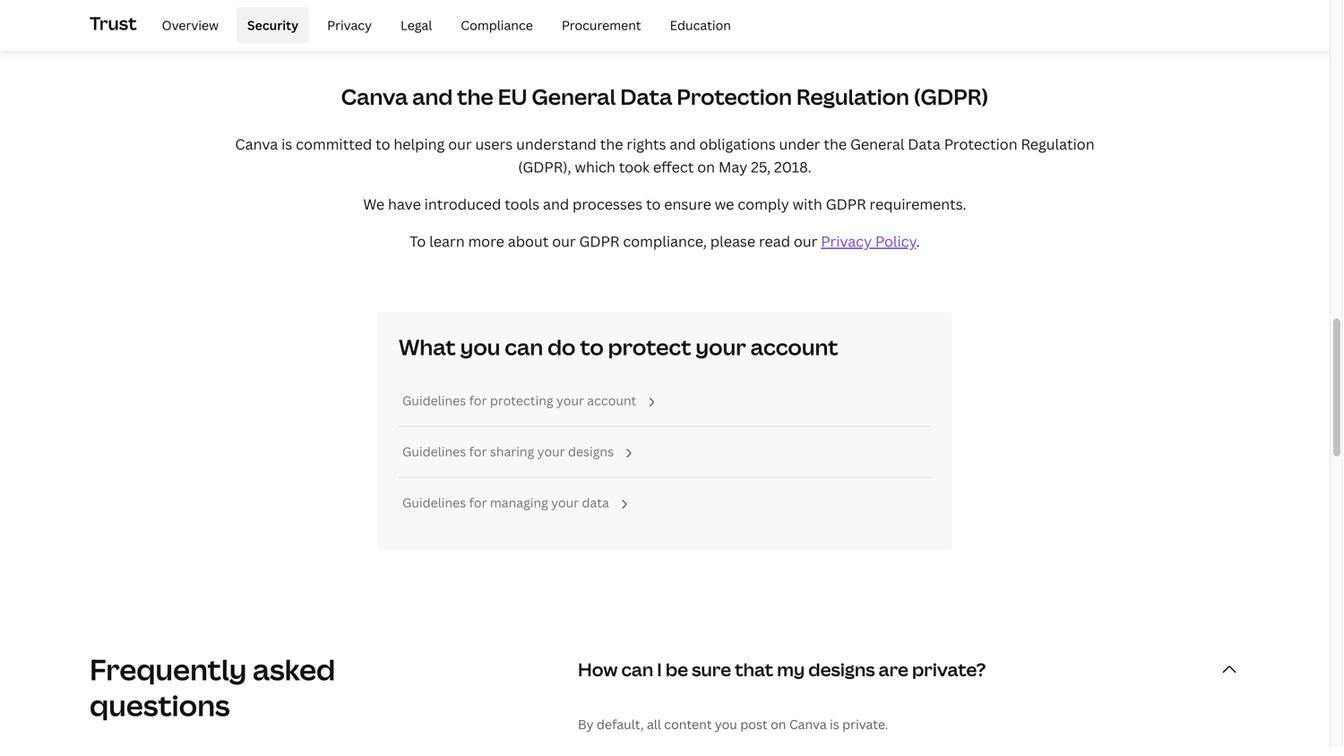 Task type: describe. For each thing, give the bounding box(es) containing it.
on inside the 'canva is committed to helping our users understand the rights and obligations under the general data protection regulation (gdpr), which took effect on may 25, 2018.'
[[698, 157, 715, 177]]

policy
[[876, 232, 917, 251]]

data inside the 'canva is committed to helping our users understand the rights and obligations under the general data protection regulation (gdpr), which took effect on may 25, 2018.'
[[908, 134, 941, 154]]

questions
[[90, 686, 230, 725]]

procurement link
[[551, 7, 652, 43]]

compliance
[[461, 16, 533, 33]]

0 horizontal spatial account
[[587, 392, 637, 409]]

canva for canva is committed to helping our users understand the rights and obligations under the general data protection regulation (gdpr), which took effect on may 25, 2018.
[[235, 134, 278, 154]]

we
[[715, 195, 734, 214]]

protecting
[[490, 392, 554, 409]]

0 horizontal spatial gdpr
[[580, 232, 620, 251]]

guidelines for guidelines for sharing your designs
[[402, 443, 466, 460]]

2 horizontal spatial the
[[824, 134, 847, 154]]

2018.
[[774, 157, 812, 177]]

security link
[[237, 7, 309, 43]]

have
[[388, 195, 421, 214]]

canva is committed to helping our users understand the rights and obligations under the general data protection regulation (gdpr), which took effect on may 25, 2018.
[[235, 134, 1095, 177]]

we
[[363, 195, 385, 214]]

guidelines for protecting your account
[[402, 392, 637, 409]]

introduced
[[425, 195, 501, 214]]

sure
[[692, 657, 731, 682]]

by
[[578, 716, 594, 733]]

0 vertical spatial privacy
[[327, 16, 372, 33]]

all
[[647, 716, 661, 733]]

protect
[[608, 333, 692, 362]]

0 vertical spatial can
[[505, 333, 543, 362]]

how
[[578, 657, 618, 682]]

for for managing
[[469, 495, 487, 512]]

post
[[741, 716, 768, 733]]

are
[[879, 657, 909, 682]]

legal link
[[390, 7, 443, 43]]

requirements.
[[870, 195, 967, 214]]

guidelines for managing your data
[[402, 495, 609, 512]]

compliance link
[[450, 7, 544, 43]]

security
[[247, 16, 299, 33]]

took
[[619, 157, 650, 177]]

to learn more about our gdpr compliance, please read our privacy policy .
[[410, 232, 920, 251]]

your for data
[[551, 495, 579, 512]]

obligations
[[700, 134, 776, 154]]

legal
[[401, 16, 432, 33]]

that
[[735, 657, 774, 682]]

private?
[[912, 657, 986, 682]]

(gdpr)
[[914, 82, 989, 111]]

which
[[575, 157, 616, 177]]

compliance,
[[623, 232, 707, 251]]

managing
[[490, 495, 548, 512]]

tools
[[505, 195, 540, 214]]

under
[[779, 134, 821, 154]]

may
[[719, 157, 748, 177]]

for for protecting
[[469, 392, 487, 409]]

how can i be sure that my designs are private? button
[[578, 638, 1241, 702]]

frequently
[[90, 650, 247, 689]]

users
[[476, 134, 513, 154]]

about
[[508, 232, 549, 251]]

privacy link
[[317, 7, 383, 43]]

asked
[[253, 650, 335, 689]]

please
[[711, 232, 756, 251]]

canva for canva and the eu general data protection regulation (gdpr)
[[341, 82, 408, 111]]

i
[[657, 657, 662, 682]]

1 vertical spatial to
[[646, 195, 661, 214]]

eu
[[498, 82, 527, 111]]

guidelines for protecting your account link
[[402, 392, 658, 410]]

and inside the 'canva is committed to helping our users understand the rights and obligations under the general data protection regulation (gdpr), which took effect on may 25, 2018.'
[[670, 134, 696, 154]]

more
[[468, 232, 505, 251]]

guidelines for managing your data link
[[402, 495, 631, 512]]

how can i be sure that my designs are private?
[[578, 657, 986, 682]]

0 horizontal spatial and
[[412, 82, 453, 111]]

be
[[666, 657, 688, 682]]

0 horizontal spatial general
[[532, 82, 616, 111]]

protection inside the 'canva is committed to helping our users understand the rights and obligations under the general data protection regulation (gdpr), which took effect on may 25, 2018.'
[[945, 134, 1018, 154]]

read
[[759, 232, 791, 251]]

.
[[917, 232, 920, 251]]

(gdpr),
[[518, 157, 572, 177]]

2 horizontal spatial canva
[[790, 716, 827, 733]]

overview
[[162, 16, 219, 33]]

rights
[[627, 134, 666, 154]]

0 horizontal spatial you
[[460, 333, 501, 362]]

0 vertical spatial protection
[[677, 82, 792, 111]]



Task type: locate. For each thing, give the bounding box(es) containing it.
my
[[777, 657, 805, 682]]

your right the protecting at bottom
[[557, 392, 584, 409]]

with
[[793, 195, 823, 214]]

for inside guidelines for sharing your designs link
[[469, 443, 487, 460]]

0 vertical spatial gdpr
[[826, 195, 866, 214]]

0 vertical spatial on
[[698, 157, 715, 177]]

1 horizontal spatial regulation
[[1021, 134, 1095, 154]]

1 vertical spatial data
[[908, 134, 941, 154]]

canva and the eu general data protection regulation (gdpr)
[[341, 82, 989, 111]]

0 horizontal spatial data
[[620, 82, 673, 111]]

2 vertical spatial canva
[[790, 716, 827, 733]]

on right post
[[771, 716, 787, 733]]

comply
[[738, 195, 789, 214]]

your left data
[[551, 495, 579, 512]]

1 horizontal spatial and
[[543, 195, 569, 214]]

your right protect
[[696, 333, 746, 362]]

to left 'helping'
[[376, 134, 390, 154]]

1 horizontal spatial on
[[771, 716, 787, 733]]

procurement
[[562, 16, 641, 33]]

data
[[620, 82, 673, 111], [908, 134, 941, 154]]

menu bar
[[144, 7, 742, 43]]

0 vertical spatial to
[[376, 134, 390, 154]]

2 vertical spatial to
[[580, 333, 604, 362]]

our right the read at the right
[[794, 232, 818, 251]]

0 vertical spatial designs
[[568, 443, 614, 460]]

2 horizontal spatial our
[[794, 232, 818, 251]]

protection down (gdpr)
[[945, 134, 1018, 154]]

privacy left legal in the top left of the page
[[327, 16, 372, 33]]

canva left committed
[[235, 134, 278, 154]]

1 horizontal spatial account
[[751, 333, 839, 362]]

on
[[698, 157, 715, 177], [771, 716, 787, 733]]

designs right my at the right
[[809, 657, 875, 682]]

effect
[[653, 157, 694, 177]]

the
[[457, 82, 494, 111], [600, 134, 623, 154], [824, 134, 847, 154]]

guidelines down what
[[402, 392, 466, 409]]

2 horizontal spatial and
[[670, 134, 696, 154]]

1 vertical spatial privacy
[[821, 232, 872, 251]]

data up "rights" at top
[[620, 82, 673, 111]]

guidelines for guidelines for protecting your account
[[402, 392, 466, 409]]

sharing
[[490, 443, 534, 460]]

to inside the 'canva is committed to helping our users understand the rights and obligations under the general data protection regulation (gdpr), which took effect on may 25, 2018.'
[[376, 134, 390, 154]]

learn
[[429, 232, 465, 251]]

1 vertical spatial account
[[587, 392, 637, 409]]

0 horizontal spatial canva
[[235, 134, 278, 154]]

private.
[[843, 716, 889, 733]]

0 vertical spatial for
[[469, 392, 487, 409]]

0 horizontal spatial on
[[698, 157, 715, 177]]

guidelines for sharing your designs link
[[402, 443, 636, 461]]

to
[[410, 232, 426, 251]]

0 vertical spatial and
[[412, 82, 453, 111]]

1 horizontal spatial can
[[622, 657, 654, 682]]

canva inside the 'canva is committed to helping our users understand the rights and obligations under the general data protection regulation (gdpr), which took effect on may 25, 2018.'
[[235, 134, 278, 154]]

general
[[532, 82, 616, 111], [851, 134, 905, 154]]

0 vertical spatial regulation
[[797, 82, 910, 111]]

do
[[548, 333, 576, 362]]

1 vertical spatial is
[[830, 716, 840, 733]]

1 vertical spatial can
[[622, 657, 654, 682]]

our right about
[[552, 232, 576, 251]]

content
[[664, 716, 712, 733]]

1 vertical spatial and
[[670, 134, 696, 154]]

0 horizontal spatial is
[[282, 134, 292, 154]]

1 horizontal spatial general
[[851, 134, 905, 154]]

for inside guidelines for managing your data link
[[469, 495, 487, 512]]

can
[[505, 333, 543, 362], [622, 657, 654, 682]]

1 vertical spatial general
[[851, 134, 905, 154]]

25,
[[751, 157, 771, 177]]

protection up obligations
[[677, 82, 792, 111]]

helping
[[394, 134, 445, 154]]

1 vertical spatial gdpr
[[580, 232, 620, 251]]

can left i
[[622, 657, 654, 682]]

can inside dropdown button
[[622, 657, 654, 682]]

1 vertical spatial designs
[[809, 657, 875, 682]]

for left sharing
[[469, 443, 487, 460]]

on left may
[[698, 157, 715, 177]]

1 vertical spatial regulation
[[1021, 134, 1095, 154]]

committed
[[296, 134, 372, 154]]

education link
[[659, 7, 742, 43]]

and right 'tools'
[[543, 195, 569, 214]]

1 for from the top
[[469, 392, 487, 409]]

general inside the 'canva is committed to helping our users understand the rights and obligations under the general data protection regulation (gdpr), which took effect on may 25, 2018.'
[[851, 134, 905, 154]]

you
[[460, 333, 501, 362], [715, 716, 738, 733]]

ensure
[[664, 195, 712, 214]]

0 vertical spatial you
[[460, 333, 501, 362]]

1 guidelines from the top
[[402, 392, 466, 409]]

1 horizontal spatial you
[[715, 716, 738, 733]]

guidelines left sharing
[[402, 443, 466, 460]]

1 horizontal spatial is
[[830, 716, 840, 733]]

trust
[[90, 11, 137, 35]]

designs up data
[[568, 443, 614, 460]]

education
[[670, 16, 731, 33]]

3 for from the top
[[469, 495, 487, 512]]

is left 'private.' at the bottom of the page
[[830, 716, 840, 733]]

2 vertical spatial and
[[543, 195, 569, 214]]

1 vertical spatial guidelines
[[402, 443, 466, 460]]

privacy left policy
[[821, 232, 872, 251]]

0 horizontal spatial the
[[457, 82, 494, 111]]

1 horizontal spatial privacy
[[821, 232, 872, 251]]

0 horizontal spatial our
[[448, 134, 472, 154]]

0 vertical spatial is
[[282, 134, 292, 154]]

1 vertical spatial on
[[771, 716, 787, 733]]

your
[[696, 333, 746, 362], [557, 392, 584, 409], [538, 443, 565, 460], [551, 495, 579, 512]]

1 horizontal spatial gdpr
[[826, 195, 866, 214]]

1 horizontal spatial designs
[[809, 657, 875, 682]]

you right what
[[460, 333, 501, 362]]

3 guidelines from the top
[[402, 495, 466, 512]]

our left users
[[448, 134, 472, 154]]

gdpr down processes
[[580, 232, 620, 251]]

0 horizontal spatial privacy
[[327, 16, 372, 33]]

default,
[[597, 716, 644, 733]]

1 horizontal spatial data
[[908, 134, 941, 154]]

to right do in the top left of the page
[[580, 333, 604, 362]]

is left committed
[[282, 134, 292, 154]]

for inside 'guidelines for protecting your account' link
[[469, 392, 487, 409]]

0 horizontal spatial protection
[[677, 82, 792, 111]]

1 horizontal spatial our
[[552, 232, 576, 251]]

0 vertical spatial general
[[532, 82, 616, 111]]

1 vertical spatial you
[[715, 716, 738, 733]]

0 vertical spatial data
[[620, 82, 673, 111]]

the left eu
[[457, 82, 494, 111]]

0 horizontal spatial to
[[376, 134, 390, 154]]

privacy policy link
[[821, 232, 917, 251]]

general up understand
[[532, 82, 616, 111]]

menu bar containing overview
[[144, 7, 742, 43]]

1 horizontal spatial the
[[600, 134, 623, 154]]

0 horizontal spatial regulation
[[797, 82, 910, 111]]

for left the protecting at bottom
[[469, 392, 487, 409]]

guidelines left "managing"
[[402, 495, 466, 512]]

canva right post
[[790, 716, 827, 733]]

overview link
[[151, 7, 230, 43]]

to
[[376, 134, 390, 154], [646, 195, 661, 214], [580, 333, 604, 362]]

we have introduced tools and processes to ensure we comply with gdpr requirements.
[[363, 195, 967, 214]]

1 vertical spatial canva
[[235, 134, 278, 154]]

0 horizontal spatial designs
[[568, 443, 614, 460]]

what you can do to protect your account
[[399, 333, 839, 362]]

the right 'under'
[[824, 134, 847, 154]]

data down (gdpr)
[[908, 134, 941, 154]]

by default, all content you post on canva is private.
[[578, 716, 889, 733]]

our inside the 'canva is committed to helping our users understand the rights and obligations under the general data protection regulation (gdpr), which took effect on may 25, 2018.'
[[448, 134, 472, 154]]

canva up committed
[[341, 82, 408, 111]]

is inside the 'canva is committed to helping our users understand the rights and obligations under the general data protection regulation (gdpr), which took effect on may 25, 2018.'
[[282, 134, 292, 154]]

regulation inside the 'canva is committed to helping our users understand the rights and obligations under the general data protection regulation (gdpr), which took effect on may 25, 2018.'
[[1021, 134, 1095, 154]]

2 vertical spatial guidelines
[[402, 495, 466, 512]]

the up which
[[600, 134, 623, 154]]

for
[[469, 392, 487, 409], [469, 443, 487, 460], [469, 495, 487, 512]]

your for designs
[[538, 443, 565, 460]]

privacy
[[327, 16, 372, 33], [821, 232, 872, 251]]

is
[[282, 134, 292, 154], [830, 716, 840, 733]]

canva
[[341, 82, 408, 111], [235, 134, 278, 154], [790, 716, 827, 733]]

designs inside dropdown button
[[809, 657, 875, 682]]

1 vertical spatial protection
[[945, 134, 1018, 154]]

processes
[[573, 195, 643, 214]]

1 horizontal spatial canva
[[341, 82, 408, 111]]

2 guidelines from the top
[[402, 443, 466, 460]]

1 horizontal spatial protection
[[945, 134, 1018, 154]]

guidelines for guidelines for managing your data
[[402, 495, 466, 512]]

1 horizontal spatial to
[[580, 333, 604, 362]]

gdpr
[[826, 195, 866, 214], [580, 232, 620, 251]]

general up requirements.
[[851, 134, 905, 154]]

2 vertical spatial for
[[469, 495, 487, 512]]

gdpr right with
[[826, 195, 866, 214]]

regulation
[[797, 82, 910, 111], [1021, 134, 1095, 154]]

for left "managing"
[[469, 495, 487, 512]]

2 horizontal spatial to
[[646, 195, 661, 214]]

can left do in the top left of the page
[[505, 333, 543, 362]]

data
[[582, 495, 609, 512]]

your for account
[[557, 392, 584, 409]]

and
[[412, 82, 453, 111], [670, 134, 696, 154], [543, 195, 569, 214]]

and up 'helping'
[[412, 82, 453, 111]]

protection
[[677, 82, 792, 111], [945, 134, 1018, 154]]

0 vertical spatial canva
[[341, 82, 408, 111]]

account
[[751, 333, 839, 362], [587, 392, 637, 409]]

0 vertical spatial account
[[751, 333, 839, 362]]

to left ensure
[[646, 195, 661, 214]]

frequently asked questions
[[90, 650, 335, 725]]

your right sharing
[[538, 443, 565, 460]]

0 horizontal spatial can
[[505, 333, 543, 362]]

understand
[[516, 134, 597, 154]]

guidelines for sharing your designs
[[402, 443, 614, 460]]

2 for from the top
[[469, 443, 487, 460]]

for for sharing
[[469, 443, 487, 460]]

our
[[448, 134, 472, 154], [552, 232, 576, 251], [794, 232, 818, 251]]

0 vertical spatial guidelines
[[402, 392, 466, 409]]

1 vertical spatial for
[[469, 443, 487, 460]]

and up 'effect'
[[670, 134, 696, 154]]

what
[[399, 333, 456, 362]]

you left post
[[715, 716, 738, 733]]



Task type: vqa. For each thing, say whether or not it's contained in the screenshot.
James Peterson icon
no



